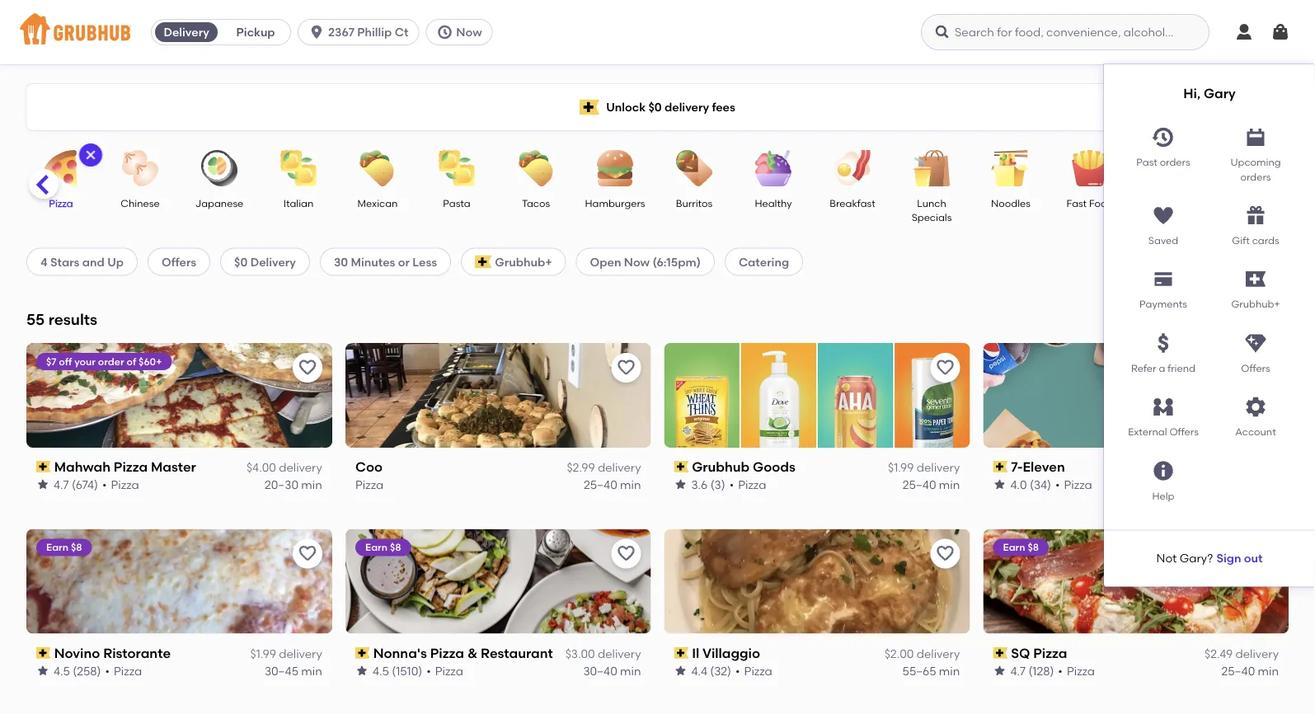 Task type: locate. For each thing, give the bounding box(es) containing it.
svg image inside now button
[[437, 24, 453, 40]]

4.7 (128)
[[1011, 664, 1054, 678]]

earn $8 for sq
[[1003, 542, 1039, 554]]

1 vertical spatial grubhub+
[[1232, 298, 1281, 310]]

fast
[[1067, 197, 1087, 209]]

master
[[151, 459, 196, 475]]

pizza down grubhub goods
[[738, 478, 767, 492]]

4.7 for mahwah pizza master
[[54, 478, 69, 492]]

1 horizontal spatial subscription pass image
[[355, 648, 370, 659]]

min right 55–65
[[939, 664, 960, 678]]

svg image up refer a friend
[[1152, 332, 1176, 355]]

help button
[[1118, 453, 1210, 503]]

2 earn $8 from the left
[[365, 542, 401, 554]]

55–65 min
[[903, 664, 960, 678]]

pizza down pizza image
[[49, 197, 73, 209]]

$0 down japanese
[[234, 255, 248, 269]]

il villaggio logo image
[[664, 529, 970, 634]]

subscription pass image inside 7-eleven link
[[993, 461, 1008, 473]]

2 horizontal spatial 25–40
[[1222, 664, 1256, 678]]

gift cards
[[1233, 235, 1280, 247]]

gary right hi,
[[1204, 85, 1236, 101]]

svg image for gift cards
[[1245, 204, 1268, 227]]

1 vertical spatial $1.99 delivery
[[250, 647, 322, 661]]

now right open
[[624, 255, 650, 269]]

order
[[98, 355, 124, 367]]

mahwah pizza master logo image
[[26, 343, 332, 448]]

2 horizontal spatial $8
[[1028, 542, 1039, 554]]

2 save this restaurant image from the left
[[1255, 358, 1274, 378]]

0 vertical spatial now
[[456, 25, 482, 39]]

svg image down grubhub+ button
[[1245, 332, 1268, 355]]

earn for novino ristorante
[[46, 542, 68, 554]]

pizza down the coo
[[355, 478, 384, 492]]

4.5 down novino
[[54, 664, 70, 678]]

pizza left &
[[430, 645, 464, 661]]

1 vertical spatial grubhub plus flag logo image
[[475, 255, 492, 268]]

3 earn from the left
[[1003, 542, 1026, 554]]

25–40 for sq
[[1222, 664, 1256, 678]]

svg image inside offers link
[[1245, 332, 1268, 355]]

min right 30–40
[[620, 664, 641, 678]]

4.5 down nonna's at the left bottom of the page
[[373, 664, 389, 678]]

earn $8 down 4.7 (674)
[[46, 542, 82, 554]]

$8 for nonna's
[[390, 542, 401, 554]]

3.6
[[692, 478, 708, 492]]

0 horizontal spatial $1.99 delivery
[[250, 647, 322, 661]]

delivery left the 7-
[[917, 461, 960, 475]]

delivery right the '$2.49'
[[1236, 647, 1279, 661]]

Search for food, convenience, alcohol... search field
[[921, 14, 1210, 50]]

grubhub+ button
[[1210, 261, 1303, 312]]

american image
[[1141, 150, 1199, 186]]

1 horizontal spatial save this restaurant image
[[1255, 358, 1274, 378]]

delivery down italian
[[250, 255, 296, 269]]

4.4
[[692, 664, 708, 678]]

save this restaurant image for 7-eleven
[[1255, 358, 1274, 378]]

1 vertical spatial gary
[[1180, 552, 1208, 566]]

1 horizontal spatial $1.99 delivery
[[888, 461, 960, 475]]

0 horizontal spatial $8
[[71, 542, 82, 554]]

0 horizontal spatial subscription pass image
[[36, 461, 51, 473]]

0 horizontal spatial 4.5
[[54, 664, 70, 678]]

japanese
[[195, 197, 244, 209]]

svg image inside refer a friend button
[[1152, 332, 1176, 355]]

upcoming orders
[[1231, 156, 1282, 183]]

orders inside upcoming orders
[[1241, 171, 1272, 183]]

0 horizontal spatial grubhub+
[[495, 255, 552, 269]]

breakfast
[[830, 197, 876, 209]]

star icon image left 4.5 (258)
[[36, 664, 49, 678]]

• right (32)
[[736, 664, 740, 678]]

55–65
[[903, 664, 937, 678]]

star icon image left 3.6
[[674, 478, 688, 491]]

save this restaurant image
[[298, 358, 317, 378], [936, 358, 955, 378], [298, 544, 317, 564], [617, 544, 636, 564], [936, 544, 955, 564], [1255, 544, 1274, 564]]

earn down 4.7 (674)
[[46, 542, 68, 554]]

nonna's pizza & restaurant
[[373, 645, 553, 661]]

past
[[1137, 156, 1158, 168]]

1 horizontal spatial $0
[[649, 100, 662, 114]]

$8 for novino
[[71, 542, 82, 554]]

delivery up the 30–45 min
[[279, 647, 322, 661]]

0 horizontal spatial 4.7
[[54, 478, 69, 492]]

star icon image
[[36, 478, 49, 491], [674, 478, 688, 491], [993, 478, 1007, 491], [36, 664, 49, 678], [355, 664, 369, 678], [674, 664, 688, 678], [993, 664, 1007, 678]]

svg image up gift cards
[[1245, 204, 1268, 227]]

grubhub plus flag logo image down gift cards
[[1246, 272, 1266, 287]]

1 horizontal spatial grubhub+
[[1232, 298, 1281, 310]]

fees
[[712, 100, 736, 114]]

save this restaurant image for $2.99 delivery
[[617, 358, 636, 378]]

mahwah pizza master
[[54, 459, 196, 475]]

grubhub
[[692, 459, 750, 475]]

0 horizontal spatial $1.99
[[250, 647, 276, 661]]

star icon image left 4.4
[[674, 664, 688, 678]]

grubhub plus flag logo image right the less
[[475, 255, 492, 268]]

svg image for payments
[[1152, 268, 1176, 291]]

save this restaurant image for novino ristorante
[[298, 544, 317, 564]]

min for novino ristorante
[[301, 664, 322, 678]]

0 horizontal spatial earn
[[46, 542, 68, 554]]

• for novino ristorante
[[105, 664, 110, 678]]

subscription pass image left mahwah
[[36, 461, 51, 473]]

0 horizontal spatial now
[[456, 25, 482, 39]]

pizza down villaggio
[[745, 664, 773, 678]]

lunch specials
[[912, 197, 952, 223]]

2 horizontal spatial earn $8
[[1003, 542, 1039, 554]]

1 earn $8 from the left
[[46, 542, 82, 554]]

0 vertical spatial grubhub+
[[495, 255, 552, 269]]

subscription pass image left the 7-
[[993, 461, 1008, 473]]

0 vertical spatial $1.99
[[888, 461, 914, 475]]

pasta image
[[428, 150, 486, 186]]

4.7 left (674)
[[54, 478, 69, 492]]

• pizza down grubhub goods
[[730, 478, 767, 492]]

now right 'ct'
[[456, 25, 482, 39]]

refer
[[1132, 362, 1157, 374]]

earn $8 down 4.0
[[1003, 542, 1039, 554]]

1 horizontal spatial delivery
[[250, 255, 296, 269]]

out
[[1245, 552, 1263, 566]]

delivery button
[[152, 19, 221, 45]]

0 vertical spatial $1.99 delivery
[[888, 461, 960, 475]]

1 horizontal spatial offers
[[1170, 426, 1199, 438]]

min for il villaggio
[[939, 664, 960, 678]]

min right 20–30
[[301, 478, 322, 492]]

grubhub plus flag logo image inside grubhub+ button
[[1246, 272, 1266, 287]]

svg image for now
[[437, 24, 453, 40]]

0 horizontal spatial $0
[[234, 255, 248, 269]]

• pizza down mahwah pizza master
[[102, 478, 139, 492]]

(3)
[[711, 478, 726, 492]]

svg image inside payments "link"
[[1152, 268, 1176, 291]]

star icon image left 4.7 (674)
[[36, 478, 49, 491]]

2 horizontal spatial earn
[[1003, 542, 1026, 554]]

1 horizontal spatial $8
[[390, 542, 401, 554]]

pizza
[[49, 197, 73, 209], [114, 459, 148, 475], [111, 478, 139, 492], [355, 478, 384, 492], [738, 478, 767, 492], [1064, 478, 1093, 492], [430, 645, 464, 661], [1034, 645, 1068, 661], [114, 664, 142, 678], [435, 664, 463, 678], [745, 664, 773, 678], [1067, 664, 1095, 678]]

svg image
[[1271, 22, 1291, 42], [309, 24, 325, 40], [935, 24, 951, 40], [84, 148, 97, 162], [1245, 396, 1268, 419], [1152, 459, 1176, 483]]

2 4.5 from the left
[[373, 664, 389, 678]]

2 horizontal spatial 25–40 min
[[1222, 664, 1279, 678]]

delivery for nonna's pizza & restaurant
[[598, 647, 641, 661]]

nonna's
[[373, 645, 427, 661]]

svg image inside upcoming orders link
[[1245, 126, 1268, 149]]

min
[[301, 478, 322, 492], [620, 478, 641, 492], [939, 478, 960, 492], [301, 664, 322, 678], [620, 664, 641, 678], [939, 664, 960, 678], [1259, 664, 1279, 678]]

2 earn from the left
[[365, 542, 388, 554]]

less
[[413, 255, 437, 269]]

novino ristorante
[[54, 645, 171, 661]]

2 horizontal spatial subscription pass image
[[993, 648, 1008, 659]]

$4.00
[[247, 461, 276, 475]]

svg image inside saved link
[[1152, 204, 1176, 227]]

help
[[1153, 490, 1175, 502]]

gary right not
[[1180, 552, 1208, 566]]

unlock
[[606, 100, 646, 114]]

earn $8
[[46, 542, 82, 554], [365, 542, 401, 554], [1003, 542, 1039, 554]]

svg image up payments
[[1152, 268, 1176, 291]]

svg image
[[1235, 22, 1255, 42], [437, 24, 453, 40], [1152, 126, 1176, 149], [1245, 126, 1268, 149], [1152, 204, 1176, 227], [1245, 204, 1268, 227], [1152, 268, 1176, 291], [1152, 332, 1176, 355], [1245, 332, 1268, 355]]

orders down upcoming
[[1241, 171, 1272, 183]]

$1.99
[[888, 461, 914, 475], [250, 647, 276, 661]]

4.0
[[1011, 478, 1027, 492]]

grubhub plus flag logo image
[[580, 99, 600, 115], [475, 255, 492, 268], [1246, 272, 1266, 287]]

1 horizontal spatial orders
[[1241, 171, 1272, 183]]

svg image inside "gift cards" link
[[1245, 204, 1268, 227]]

1 4.5 from the left
[[54, 664, 70, 678]]

subscription pass image for nonna's pizza & restaurant
[[355, 648, 370, 659]]

0 vertical spatial delivery
[[164, 25, 209, 39]]

• right (1510)
[[426, 664, 431, 678]]

• for sq pizza
[[1058, 664, 1063, 678]]

earn down 4.0
[[1003, 542, 1026, 554]]

delivery up 30–40 min
[[598, 647, 641, 661]]

3 $8 from the left
[[1028, 542, 1039, 554]]

1 $8 from the left
[[71, 542, 82, 554]]

• right (3)
[[730, 478, 734, 492]]

offers
[[162, 255, 196, 269], [1242, 362, 1271, 374], [1170, 426, 1199, 438]]

min for nonna's pizza & restaurant
[[620, 664, 641, 678]]

earn down the coo
[[365, 542, 388, 554]]

0 horizontal spatial offers
[[162, 255, 196, 269]]

hamburgers image
[[587, 150, 644, 186]]

pizza down mahwah pizza master
[[111, 478, 139, 492]]

0 vertical spatial gary
[[1204, 85, 1236, 101]]

• pizza down nonna's pizza & restaurant at the left bottom of page
[[426, 664, 463, 678]]

1 earn from the left
[[46, 542, 68, 554]]

star icon image for novino ristorante
[[36, 664, 49, 678]]

1 horizontal spatial earn $8
[[365, 542, 401, 554]]

2 vertical spatial offers
[[1170, 426, 1199, 438]]

4.7
[[54, 478, 69, 492], [1011, 664, 1026, 678]]

1 horizontal spatial 4.5
[[373, 664, 389, 678]]

1 vertical spatial $0
[[234, 255, 248, 269]]

• for nonna's pizza & restaurant
[[426, 664, 431, 678]]

orders right past
[[1160, 156, 1191, 168]]

min for grubhub goods
[[939, 478, 960, 492]]

4.7 for sq pizza
[[1011, 664, 1026, 678]]

delivery left pickup
[[164, 25, 209, 39]]

grubhub+ inside button
[[1232, 298, 1281, 310]]

$1.99 for grubhub goods
[[888, 461, 914, 475]]

save this restaurant image
[[617, 358, 636, 378], [1255, 358, 1274, 378]]

star icon image left 4.7 (128)
[[993, 664, 1007, 678]]

gary
[[1204, 85, 1236, 101], [1180, 552, 1208, 566]]

min left 4.0
[[939, 478, 960, 492]]

svg image up hi, gary
[[1235, 22, 1255, 42]]

1 vertical spatial 4.7
[[1011, 664, 1026, 678]]

0 vertical spatial $0
[[649, 100, 662, 114]]

4.5 (1510)
[[373, 664, 422, 678]]

2 horizontal spatial grubhub plus flag logo image
[[1246, 272, 1266, 287]]

pizza left master on the left bottom of the page
[[114, 459, 148, 475]]

0 horizontal spatial save this restaurant image
[[617, 358, 636, 378]]

svg image up past orders
[[1152, 126, 1176, 149]]

subscription pass image
[[674, 461, 689, 473], [993, 461, 1008, 473], [36, 648, 51, 659], [674, 648, 689, 659]]

external
[[1129, 426, 1168, 438]]

2 vertical spatial grubhub plus flag logo image
[[1246, 272, 1266, 287]]

villaggio
[[703, 645, 761, 661]]

1 horizontal spatial 4.7
[[1011, 664, 1026, 678]]

&
[[467, 645, 478, 661]]

1 horizontal spatial now
[[624, 255, 650, 269]]

(6:15pm)
[[653, 255, 701, 269]]

gary for not
[[1180, 552, 1208, 566]]

min right the 30–45
[[301, 664, 322, 678]]

0 vertical spatial 4.7
[[54, 478, 69, 492]]

svg image inside past orders link
[[1152, 126, 1176, 149]]

7-eleven link
[[993, 458, 1279, 476]]

grubhub plus flag logo image left 'unlock'
[[580, 99, 600, 115]]

subscription pass image left sq
[[993, 648, 1008, 659]]

subscription pass image left the il
[[674, 648, 689, 659]]

delivery up 55–65 min
[[917, 647, 960, 661]]

0 horizontal spatial delivery
[[164, 25, 209, 39]]

delivery for mahwah pizza master
[[279, 461, 322, 475]]

restaurant
[[481, 645, 553, 661]]

svg image up upcoming
[[1245, 126, 1268, 149]]

star icon image left 4.5 (1510)
[[355, 664, 369, 678]]

delivery for il villaggio
[[917, 647, 960, 661]]

grubhub+ up offers link
[[1232, 298, 1281, 310]]

0 horizontal spatial earn $8
[[46, 542, 82, 554]]

1 vertical spatial $1.99
[[250, 647, 276, 661]]

• pizza down villaggio
[[736, 664, 773, 678]]

(128)
[[1029, 664, 1054, 678]]

grubhub+
[[495, 255, 552, 269], [1232, 298, 1281, 310]]

delivery up 20–30 min
[[279, 461, 322, 475]]

pizza down nonna's pizza & restaurant at the left bottom of page
[[435, 664, 463, 678]]

$1.99 delivery
[[888, 461, 960, 475], [250, 647, 322, 661]]

pizza image
[[32, 150, 90, 186]]

subscription pass image left nonna's at the left bottom of the page
[[355, 648, 370, 659]]

pizza right "(34)"
[[1064, 478, 1093, 492]]

• pizza right (128)
[[1058, 664, 1095, 678]]

1 horizontal spatial earn
[[365, 542, 388, 554]]

save this restaurant image for mahwah pizza master
[[298, 358, 317, 378]]

offers up account link
[[1242, 362, 1271, 374]]

hamburgers
[[585, 197, 646, 209]]

svg image right 'ct'
[[437, 24, 453, 40]]

1 save this restaurant image from the left
[[617, 358, 636, 378]]

payments
[[1140, 298, 1188, 310]]

svg image inside help 'button'
[[1152, 459, 1176, 483]]

subscription pass image left novino
[[36, 648, 51, 659]]

30–45
[[265, 664, 299, 678]]

1 horizontal spatial grubhub plus flag logo image
[[580, 99, 600, 115]]

1 vertical spatial orders
[[1241, 171, 1272, 183]]

gary for hi,
[[1204, 85, 1236, 101]]

• pizza for mahwah pizza master
[[102, 478, 139, 492]]

2 horizontal spatial offers
[[1242, 362, 1271, 374]]

eleven
[[1023, 459, 1065, 475]]

$2.99
[[567, 461, 595, 475]]

account
[[1236, 426, 1277, 438]]

subscription pass image left grubhub
[[674, 461, 689, 473]]

• right (674)
[[102, 478, 107, 492]]

• for mahwah pizza master
[[102, 478, 107, 492]]

(1510)
[[392, 664, 422, 678]]

0 horizontal spatial 25–40 min
[[584, 478, 641, 492]]

il villaggio
[[692, 645, 761, 661]]

pasta
[[443, 197, 471, 209]]

4.5
[[54, 664, 70, 678], [373, 664, 389, 678]]

0 vertical spatial orders
[[1160, 156, 1191, 168]]

save this restaurant button
[[293, 353, 322, 383], [612, 353, 641, 383], [931, 353, 960, 383], [1250, 353, 1279, 383], [293, 539, 322, 569], [612, 539, 641, 569], [931, 539, 960, 569], [1250, 539, 1279, 569]]

offers down partnership icon on the bottom of the page
[[1170, 426, 1199, 438]]

• pizza for novino ristorante
[[105, 664, 142, 678]]

1 horizontal spatial 25–40
[[903, 478, 937, 492]]

1 vertical spatial offers
[[1242, 362, 1271, 374]]

1 horizontal spatial 25–40 min
[[903, 478, 960, 492]]

grubhub+ down the tacos
[[495, 255, 552, 269]]

burritos
[[676, 197, 713, 209]]

pickup button
[[221, 19, 290, 45]]

• down the novino ristorante
[[105, 664, 110, 678]]

earn $8 down the coo
[[365, 542, 401, 554]]

$0 right 'unlock'
[[649, 100, 662, 114]]

2367 phillip ct
[[328, 25, 409, 39]]

of
[[127, 355, 136, 367]]

4.0 (34)
[[1011, 478, 1052, 492]]

$1.99 delivery for novino ristorante
[[250, 647, 322, 661]]

3 earn $8 from the left
[[1003, 542, 1039, 554]]

0 horizontal spatial orders
[[1160, 156, 1191, 168]]

• pizza down the novino ristorante
[[105, 664, 142, 678]]

1 horizontal spatial $1.99
[[888, 461, 914, 475]]

25–40 for grubhub
[[903, 478, 937, 492]]

1 vertical spatial now
[[624, 255, 650, 269]]

• pizza for il villaggio
[[736, 664, 773, 678]]

min down $2.49 delivery
[[1259, 664, 1279, 678]]

55 results
[[26, 310, 97, 328]]

55
[[26, 310, 45, 328]]

4.7 down sq
[[1011, 664, 1026, 678]]

sq pizza
[[1011, 645, 1068, 661]]

svg image up saved
[[1152, 204, 1176, 227]]

subscription pass image
[[36, 461, 51, 473], [355, 648, 370, 659], [993, 648, 1008, 659]]

offers right the up
[[162, 255, 196, 269]]

0 vertical spatial offers
[[162, 255, 196, 269]]

2 $8 from the left
[[390, 542, 401, 554]]

• right (128)
[[1058, 664, 1063, 678]]

now button
[[426, 19, 500, 45]]

mexican
[[358, 197, 398, 209]]

delivery for grubhub goods
[[917, 461, 960, 475]]

subscription pass image for novino ristorante
[[36, 648, 51, 659]]



Task type: describe. For each thing, give the bounding box(es) containing it.
now inside now button
[[456, 25, 482, 39]]

fast food
[[1067, 197, 1114, 209]]

specials
[[912, 212, 952, 223]]

external offers button
[[1118, 389, 1210, 440]]

4.7 (674)
[[54, 478, 98, 492]]

saved
[[1149, 235, 1179, 247]]

healthy
[[755, 197, 792, 209]]

pickup
[[236, 25, 275, 39]]

4 stars and up
[[40, 255, 124, 269]]

star icon image left 4.0
[[993, 478, 1007, 491]]

7-
[[1011, 459, 1023, 475]]

svg image for offers
[[1245, 332, 1268, 355]]

food
[[1090, 197, 1114, 209]]

american
[[1146, 197, 1193, 209]]

open now (6:15pm)
[[590, 255, 701, 269]]

and
[[82, 255, 105, 269]]

delivery left fees
[[665, 100, 709, 114]]

(674)
[[72, 478, 98, 492]]

4.4 (32)
[[692, 664, 732, 678]]

$60+
[[139, 355, 162, 367]]

svg image inside '2367 phillip ct' button
[[309, 24, 325, 40]]

upcoming orders link
[[1210, 119, 1303, 184]]

• for grubhub goods
[[730, 478, 734, 492]]

star icon image for nonna's pizza & restaurant
[[355, 664, 369, 678]]

orders for past orders
[[1160, 156, 1191, 168]]

italian image
[[270, 150, 327, 186]]

a
[[1159, 362, 1166, 374]]

30–40
[[584, 664, 618, 678]]

hi,
[[1184, 85, 1201, 101]]

upcoming
[[1231, 156, 1282, 168]]

saved link
[[1118, 197, 1210, 248]]

fast food image
[[1062, 150, 1119, 186]]

• pizza for sq pizza
[[1058, 664, 1095, 678]]

subscription pass image for sq pizza
[[993, 648, 1008, 659]]

burritos image
[[666, 150, 723, 186]]

(258)
[[73, 664, 101, 678]]

• pizza right "(34)"
[[1056, 478, 1093, 492]]

30–40 min
[[584, 664, 641, 678]]

subscription pass image for mahwah pizza master
[[36, 461, 51, 473]]

min for sq pizza
[[1259, 664, 1279, 678]]

$1.99 for novino ristorante
[[250, 647, 276, 661]]

main navigation navigation
[[0, 0, 1316, 587]]

0 vertical spatial grubhub plus flag logo image
[[580, 99, 600, 115]]

sign out button
[[1217, 544, 1263, 574]]

refer a friend button
[[1118, 325, 1210, 376]]

• right "(34)"
[[1056, 478, 1060, 492]]

earn for nonna's pizza & restaurant
[[365, 542, 388, 554]]

lunch specials image
[[903, 150, 961, 186]]

star icon image for il villaggio
[[674, 664, 688, 678]]

account link
[[1210, 389, 1303, 440]]

• pizza for grubhub goods
[[730, 478, 767, 492]]

star icon image for grubhub goods
[[674, 478, 688, 491]]

delivery inside delivery button
[[164, 25, 209, 39]]

• pizza for nonna's pizza & restaurant
[[426, 664, 463, 678]]

4.5 (258)
[[54, 664, 101, 678]]

mexican image
[[349, 150, 407, 186]]

7-eleven logo image
[[984, 343, 1289, 448]]

noodles image
[[982, 150, 1040, 186]]

$0 delivery
[[234, 255, 296, 269]]

italian
[[284, 197, 314, 209]]

gift
[[1233, 235, 1250, 247]]

tacos
[[522, 197, 550, 209]]

4.5 for nonna's pizza & restaurant
[[373, 664, 389, 678]]

refer a friend
[[1132, 362, 1196, 374]]

svg image for saved
[[1152, 204, 1176, 227]]

subscription pass image for il villaggio
[[674, 648, 689, 659]]

delivery for novino ristorante
[[279, 647, 322, 661]]

grubhub+ for grubhub plus flag logo within grubhub+ button
[[1232, 298, 1281, 310]]

lunch
[[917, 197, 947, 209]]

pizza up (128)
[[1034, 645, 1068, 661]]

$2.49 delivery
[[1205, 647, 1279, 661]]

star icon image for sq pizza
[[993, 664, 1007, 678]]

$1.99 delivery for grubhub goods
[[888, 461, 960, 475]]

noodles
[[992, 197, 1031, 209]]

pizza down ristorante
[[114, 664, 142, 678]]

friend
[[1168, 362, 1196, 374]]

save this restaurant image for nonna's pizza & restaurant
[[617, 544, 636, 564]]

not gary ? sign out
[[1157, 552, 1263, 566]]

pizza right (128)
[[1067, 664, 1095, 678]]

novino ristorante logo image
[[26, 529, 332, 634]]

$3.00
[[566, 647, 595, 661]]

sq
[[1011, 645, 1030, 661]]

offers link
[[1210, 325, 1303, 376]]

mahwah
[[54, 459, 111, 475]]

1 vertical spatial delivery
[[250, 255, 296, 269]]

earn for sq pizza
[[1003, 542, 1026, 554]]

open
[[590, 255, 621, 269]]

unlock $0 delivery fees
[[606, 100, 736, 114]]

payments link
[[1118, 261, 1210, 312]]

indian
[[1234, 197, 1264, 209]]

delivery for sq pizza
[[1236, 647, 1279, 661]]

4
[[40, 255, 48, 269]]

30
[[334, 255, 348, 269]]

external offers
[[1129, 426, 1199, 438]]

svg image for upcoming orders
[[1245, 126, 1268, 149]]

coo logo image
[[345, 343, 651, 448]]

• for il villaggio
[[736, 664, 740, 678]]

svg image for past orders
[[1152, 126, 1176, 149]]

chinese image
[[111, 150, 169, 186]]

svg image inside account link
[[1245, 396, 1268, 419]]

25–40 min for grubhub goods
[[903, 478, 960, 492]]

$4.00 delivery
[[247, 461, 322, 475]]

coo
[[355, 459, 383, 475]]

japanese image
[[191, 150, 248, 186]]

grubhub goods logo image
[[664, 343, 970, 448]]

$7
[[46, 355, 56, 367]]

goods
[[753, 459, 796, 475]]

0 horizontal spatial 25–40
[[584, 478, 618, 492]]

$2.00 delivery
[[885, 647, 960, 661]]

(32)
[[711, 664, 732, 678]]

20–30
[[265, 478, 299, 492]]

min down $2.99 delivery
[[620, 478, 641, 492]]

up
[[107, 255, 124, 269]]

grubhub goods
[[692, 459, 796, 475]]

20–30 min
[[265, 478, 322, 492]]

svg image for refer a friend
[[1152, 332, 1176, 355]]

indian image
[[1220, 150, 1278, 186]]

grubhub+ for grubhub plus flag logo to the left
[[495, 255, 552, 269]]

(34)
[[1030, 478, 1052, 492]]

$8 for sq
[[1028, 542, 1039, 554]]

star icon image for mahwah pizza master
[[36, 478, 49, 491]]

orders for upcoming orders
[[1241, 171, 1272, 183]]

your
[[74, 355, 96, 367]]

subscription pass image for grubhub goods
[[674, 461, 689, 473]]

subscription pass image for 7-eleven
[[993, 461, 1008, 473]]

healthy image
[[745, 150, 803, 186]]

sq pizza logo image
[[984, 529, 1289, 634]]

past orders
[[1137, 156, 1191, 168]]

nonna's pizza & restaurant logo image
[[345, 529, 651, 634]]

earn $8 for nonna's
[[365, 542, 401, 554]]

25–40 min for sq pizza
[[1222, 664, 1279, 678]]

breakfast image
[[824, 150, 882, 186]]

partnership icon image
[[1152, 396, 1176, 419]]

or
[[398, 255, 410, 269]]

0 horizontal spatial grubhub plus flag logo image
[[475, 255, 492, 268]]

tacos image
[[507, 150, 565, 186]]

sign
[[1217, 552, 1242, 566]]

offers inside button
[[1170, 426, 1199, 438]]

chinese
[[121, 197, 160, 209]]

min for mahwah pizza master
[[301, 478, 322, 492]]

il
[[692, 645, 700, 661]]

minutes
[[351, 255, 395, 269]]

4.5 for novino ristorante
[[54, 664, 70, 678]]

delivery right '$2.99'
[[598, 461, 641, 475]]

novino
[[54, 645, 100, 661]]

earn $8 for novino
[[46, 542, 82, 554]]

save this restaurant image for sq pizza
[[1255, 544, 1274, 564]]

7-eleven
[[1011, 459, 1065, 475]]



Task type: vqa. For each thing, say whether or not it's contained in the screenshot.
'Gift' at the top of the page
yes



